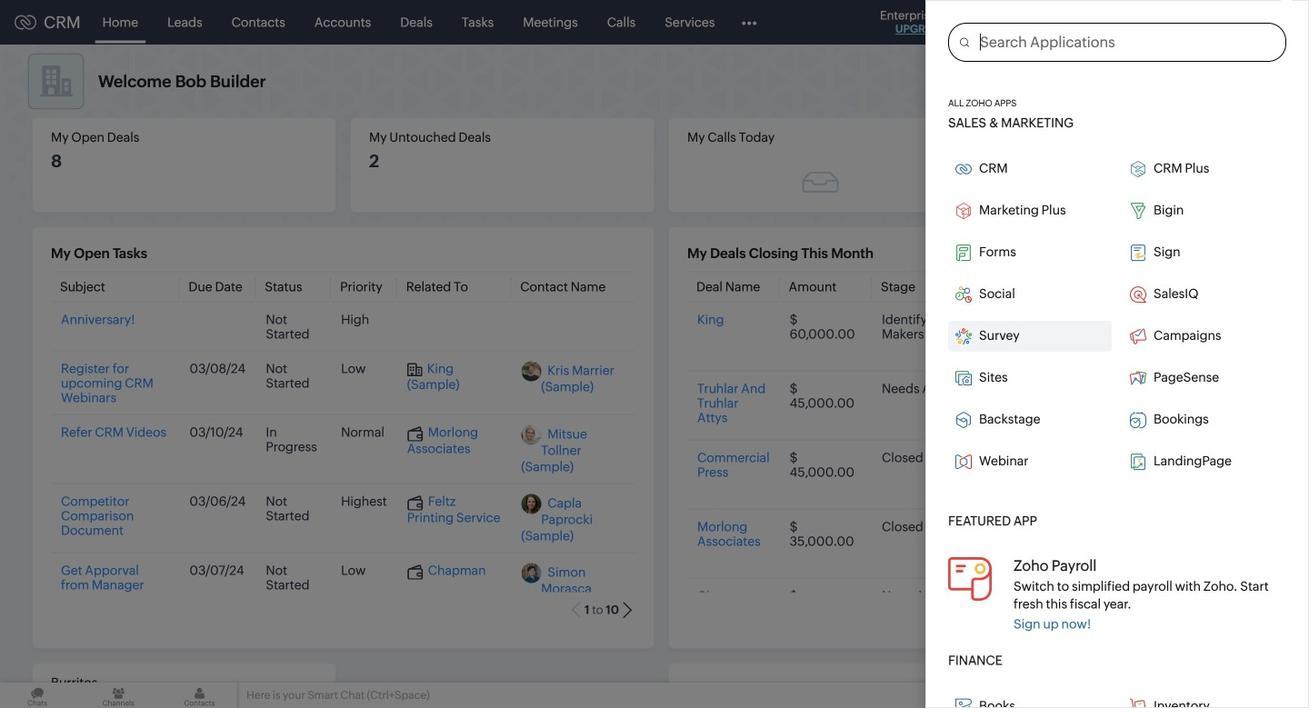 Task type: vqa. For each thing, say whether or not it's contained in the screenshot.
bottom Import link
no



Task type: locate. For each thing, give the bounding box(es) containing it.
channels image
[[81, 683, 156, 709]]

profile image
[[1228, 8, 1257, 37]]

logo image
[[15, 15, 36, 30]]

profile element
[[1217, 0, 1268, 44]]

zoho payroll image
[[949, 557, 993, 601]]



Task type: describe. For each thing, give the bounding box(es) containing it.
calendar image
[[1117, 15, 1133, 30]]

search image
[[1045, 15, 1061, 30]]

search element
[[1034, 0, 1072, 45]]

Search Applications text field
[[970, 24, 1286, 61]]

signals element
[[1072, 0, 1106, 45]]

chats image
[[0, 683, 75, 709]]

signals image
[[1083, 15, 1095, 30]]

contacts image
[[162, 683, 237, 709]]



